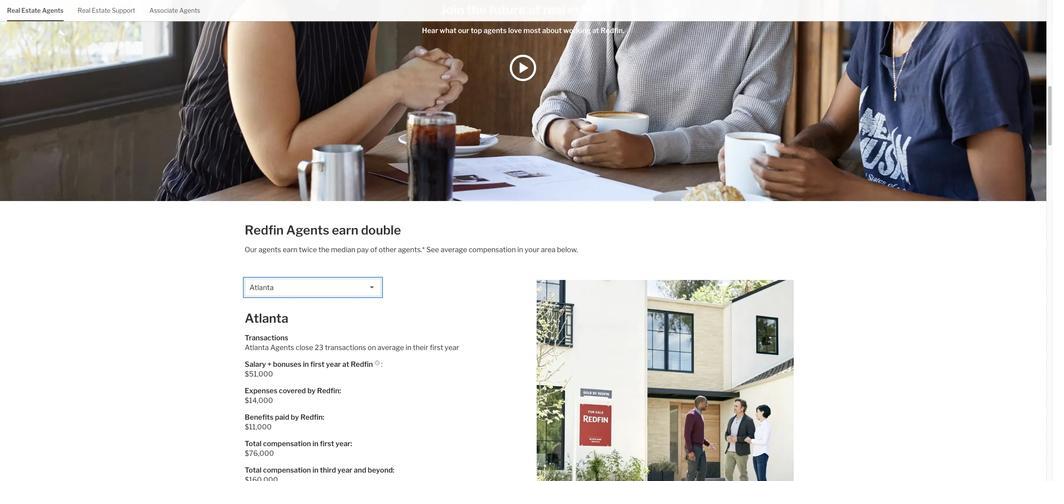 Task type: vqa. For each thing, say whether or not it's contained in the screenshot.
left EARN
yes



Task type: describe. For each thing, give the bounding box(es) containing it.
real for real estate support
[[78, 7, 90, 14]]

double
[[361, 223, 401, 238]]

0 horizontal spatial of
[[370, 246, 377, 254]]

salary
[[245, 361, 266, 369]]

1 vertical spatial the
[[319, 246, 330, 254]]

total for total compensation in third year and beyond:
[[245, 467, 262, 475]]

real
[[543, 2, 565, 17]]

redfin agents earn double
[[245, 223, 401, 238]]

0 vertical spatial compensation
[[469, 246, 516, 254]]

agents inside transactions atlanta agents close 23 transactions on average in their first year
[[270, 344, 294, 353]]

redfin: for expenses covered by redfin: $14,000
[[317, 387, 341, 396]]

2 vertical spatial year
[[337, 467, 352, 475]]

first inside transactions atlanta agents close 23 transactions on average in their first year
[[430, 344, 443, 353]]

love
[[508, 27, 522, 35]]

total for total compensation in first year: $76,000
[[245, 440, 262, 449]]

estate
[[568, 2, 606, 17]]

1 horizontal spatial agents
[[484, 27, 507, 35]]

transactions
[[325, 344, 366, 353]]

$11,000
[[245, 424, 272, 432]]

0 vertical spatial redfin
[[245, 223, 284, 238]]

real estate agents link
[[7, 0, 64, 20]]

redfin: for benefits paid by redfin: $11,000
[[300, 414, 324, 422]]

join the future of real estate
[[441, 2, 606, 17]]

working
[[563, 27, 591, 35]]

compensation for total compensation in third year and beyond:
[[263, 467, 311, 475]]

estate for support
[[92, 7, 111, 14]]

1 vertical spatial year
[[326, 361, 341, 369]]

0 vertical spatial atlanta
[[250, 284, 274, 292]]

year:
[[336, 440, 352, 449]]

expenses
[[245, 387, 277, 396]]

pay
[[357, 246, 369, 254]]

+
[[267, 361, 272, 369]]

about
[[542, 27, 562, 35]]

associate agents link
[[149, 0, 200, 20]]

transactions atlanta agents close 23 transactions on average in their first year
[[245, 334, 459, 353]]

associate agents
[[149, 7, 200, 14]]

earn for double
[[332, 223, 358, 238]]

1 horizontal spatial redfin
[[351, 361, 373, 369]]

1 vertical spatial atlanta
[[245, 311, 288, 326]]

support
[[112, 7, 135, 14]]

join
[[441, 2, 464, 17]]

hear what our top agents love most about working at redfin.
[[422, 27, 625, 35]]

benefits paid by redfin: $11,000
[[245, 414, 324, 432]]

and
[[354, 467, 366, 475]]

our
[[245, 246, 257, 254]]

: $51,000
[[245, 361, 383, 379]]

1 vertical spatial at
[[342, 361, 349, 369]]

benefits
[[245, 414, 274, 422]]

your
[[525, 246, 540, 254]]

0 vertical spatial at
[[592, 27, 599, 35]]

0 vertical spatial of
[[528, 2, 540, 17]]



Task type: locate. For each thing, give the bounding box(es) containing it.
third
[[320, 467, 336, 475]]

0 horizontal spatial agents
[[259, 246, 281, 254]]

1 vertical spatial total
[[245, 467, 262, 475]]

1 vertical spatial compensation
[[263, 440, 311, 449]]

0 horizontal spatial real
[[7, 7, 20, 14]]

in left third at the bottom left of the page
[[313, 467, 319, 475]]

by inside 'expenses covered by redfin: $14,000'
[[307, 387, 316, 396]]

our agents earn twice the median pay of other agents.* see average compensation in your area below.
[[245, 246, 578, 254]]

1 horizontal spatial the
[[467, 2, 486, 17]]

disclaimer image
[[375, 361, 380, 366]]

0 horizontal spatial the
[[319, 246, 330, 254]]

expenses covered by redfin: $14,000
[[245, 387, 341, 406]]

1 horizontal spatial estate
[[92, 7, 111, 14]]

1 real from the left
[[7, 7, 20, 14]]

1 horizontal spatial real
[[78, 7, 90, 14]]

0 vertical spatial earn
[[332, 223, 358, 238]]

salary + bonuses in first year at redfin
[[245, 361, 373, 369]]

the up the top
[[467, 2, 486, 17]]

atlanta up transactions
[[245, 311, 288, 326]]

real for real estate agents
[[7, 7, 20, 14]]

atlanta
[[250, 284, 274, 292], [245, 311, 288, 326], [245, 344, 269, 353]]

year right their
[[445, 344, 459, 353]]

0 horizontal spatial by
[[291, 414, 299, 422]]

by for covered
[[307, 387, 316, 396]]

what
[[440, 27, 457, 35]]

associate
[[149, 7, 178, 14]]

1 horizontal spatial of
[[528, 2, 540, 17]]

covered
[[279, 387, 306, 396]]

1 vertical spatial redfin:
[[300, 414, 324, 422]]

atlanta down transactions
[[245, 344, 269, 353]]

twice
[[299, 246, 317, 254]]

in down close
[[303, 361, 309, 369]]

1 horizontal spatial earn
[[332, 223, 358, 238]]

0 horizontal spatial earn
[[283, 246, 298, 254]]

year down "transactions"
[[326, 361, 341, 369]]

1 vertical spatial first
[[310, 361, 325, 369]]

compensation down benefits paid by redfin: $11,000
[[263, 440, 311, 449]]

top
[[471, 27, 482, 35]]

first down 23
[[310, 361, 325, 369]]

by for paid
[[291, 414, 299, 422]]

total up the $76,000
[[245, 440, 262, 449]]

first left year:
[[320, 440, 334, 449]]

0 vertical spatial the
[[467, 2, 486, 17]]

most
[[524, 27, 541, 35]]

real
[[7, 7, 20, 14], [78, 7, 90, 14]]

average inside transactions atlanta agents close 23 transactions on average in their first year
[[378, 344, 404, 353]]

agents right our
[[259, 246, 281, 254]]

estate for agents
[[21, 7, 41, 14]]

first
[[430, 344, 443, 353], [310, 361, 325, 369], [320, 440, 334, 449]]

at
[[592, 27, 599, 35], [342, 361, 349, 369]]

$76,000
[[245, 450, 274, 459]]

2 real from the left
[[78, 7, 90, 14]]

redfin:
[[317, 387, 341, 396], [300, 414, 324, 422]]

earn for twice
[[283, 246, 298, 254]]

2 vertical spatial first
[[320, 440, 334, 449]]

compensation down total compensation in first year: $76,000
[[263, 467, 311, 475]]

1 horizontal spatial average
[[441, 246, 467, 254]]

1 vertical spatial average
[[378, 344, 404, 353]]

in up total compensation in third year and beyond:
[[313, 440, 319, 449]]

in inside total compensation in first year: $76,000
[[313, 440, 319, 449]]

:
[[381, 361, 383, 369]]

redfin: down : $51,000
[[317, 387, 341, 396]]

earn up median
[[332, 223, 358, 238]]

redfin.
[[601, 27, 625, 35]]

total compensation in third year and beyond:
[[245, 467, 394, 475]]

year inside transactions atlanta agents close 23 transactions on average in their first year
[[445, 344, 459, 353]]

0 horizontal spatial average
[[378, 344, 404, 353]]

agents right the top
[[484, 27, 507, 35]]

in left your
[[517, 246, 523, 254]]

1 vertical spatial agents
[[259, 246, 281, 254]]

average right see
[[441, 246, 467, 254]]

redfin up our
[[245, 223, 284, 238]]

average right on
[[378, 344, 404, 353]]

1 total from the top
[[245, 440, 262, 449]]

23
[[315, 344, 324, 353]]

0 horizontal spatial estate
[[21, 7, 41, 14]]

redfin left disclaimer image
[[351, 361, 373, 369]]

compensation
[[469, 246, 516, 254], [263, 440, 311, 449], [263, 467, 311, 475]]

redfin: inside 'expenses covered by redfin: $14,000'
[[317, 387, 341, 396]]

bonuses
[[273, 361, 301, 369]]

1 horizontal spatial by
[[307, 387, 316, 396]]

in
[[517, 246, 523, 254], [406, 344, 411, 353], [303, 361, 309, 369], [313, 440, 319, 449], [313, 467, 319, 475]]

by inside benefits paid by redfin: $11,000
[[291, 414, 299, 422]]

2 estate from the left
[[92, 7, 111, 14]]

our
[[458, 27, 469, 35]]

0 vertical spatial by
[[307, 387, 316, 396]]

of right pay
[[370, 246, 377, 254]]

agents.*
[[398, 246, 425, 254]]

by
[[307, 387, 316, 396], [291, 414, 299, 422]]

earn left twice
[[283, 246, 298, 254]]

0 horizontal spatial redfin
[[245, 223, 284, 238]]

total down the $76,000
[[245, 467, 262, 475]]

hear
[[422, 27, 438, 35]]

year left and
[[337, 467, 352, 475]]

in inside transactions atlanta agents close 23 transactions on average in their first year
[[406, 344, 411, 353]]

average
[[441, 246, 467, 254], [378, 344, 404, 353]]

$14,000
[[245, 397, 273, 406]]

atlanta down our
[[250, 284, 274, 292]]

agents
[[42, 7, 64, 14], [179, 7, 200, 14], [286, 223, 329, 238], [270, 344, 294, 353]]

by right 'paid'
[[291, 414, 299, 422]]

at left redfin.
[[592, 27, 599, 35]]

1 horizontal spatial at
[[592, 27, 599, 35]]

2 vertical spatial compensation
[[263, 467, 311, 475]]

below.
[[557, 246, 578, 254]]

0 vertical spatial first
[[430, 344, 443, 353]]

the
[[467, 2, 486, 17], [319, 246, 330, 254]]

0 vertical spatial total
[[245, 440, 262, 449]]

beyond:
[[368, 467, 394, 475]]

compensation inside total compensation in first year: $76,000
[[263, 440, 311, 449]]

total inside total compensation in first year: $76,000
[[245, 440, 262, 449]]

of left real
[[528, 2, 540, 17]]

redfin: down 'expenses covered by redfin: $14,000'
[[300, 414, 324, 422]]

by right covered
[[307, 387, 316, 396]]

area
[[541, 246, 556, 254]]

2 total from the top
[[245, 467, 262, 475]]

median
[[331, 246, 355, 254]]

future
[[489, 2, 526, 17]]

total compensation in first year: $76,000
[[245, 440, 352, 459]]

transactions
[[245, 334, 288, 343]]

0 horizontal spatial at
[[342, 361, 349, 369]]

paid
[[275, 414, 289, 422]]

on
[[368, 344, 376, 353]]

first inside total compensation in first year: $76,000
[[320, 440, 334, 449]]

1 estate from the left
[[21, 7, 41, 14]]

1 vertical spatial earn
[[283, 246, 298, 254]]

first right their
[[430, 344, 443, 353]]

i'm a broken image (wow, deep) image
[[537, 280, 794, 482]]

total
[[245, 440, 262, 449], [245, 467, 262, 475]]

real estate support
[[78, 7, 135, 14]]

of
[[528, 2, 540, 17], [370, 246, 377, 254]]

compensation for total compensation in first year: $76,000
[[263, 440, 311, 449]]

0 vertical spatial agents
[[484, 27, 507, 35]]

1 vertical spatial of
[[370, 246, 377, 254]]

compensation left your
[[469, 246, 516, 254]]

1 vertical spatial redfin
[[351, 361, 373, 369]]

2 vertical spatial atlanta
[[245, 344, 269, 353]]

see
[[426, 246, 439, 254]]

other
[[379, 246, 397, 254]]

their
[[413, 344, 428, 353]]

1 vertical spatial by
[[291, 414, 299, 422]]

0 vertical spatial year
[[445, 344, 459, 353]]

atlanta inside transactions atlanta agents close 23 transactions on average in their first year
[[245, 344, 269, 353]]

0 vertical spatial average
[[441, 246, 467, 254]]

0 vertical spatial redfin:
[[317, 387, 341, 396]]

agents
[[484, 27, 507, 35], [259, 246, 281, 254]]

at down "transactions"
[[342, 361, 349, 369]]

$51,000
[[245, 371, 273, 379]]

close
[[296, 344, 313, 353]]

real estate support link
[[78, 0, 135, 20]]

year
[[445, 344, 459, 353], [326, 361, 341, 369], [337, 467, 352, 475]]

real estate agents
[[7, 7, 64, 14]]

redfin: inside benefits paid by redfin: $11,000
[[300, 414, 324, 422]]

the right twice
[[319, 246, 330, 254]]

redfin
[[245, 223, 284, 238], [351, 361, 373, 369]]

earn
[[332, 223, 358, 238], [283, 246, 298, 254]]

estate
[[21, 7, 41, 14], [92, 7, 111, 14]]

in left their
[[406, 344, 411, 353]]



